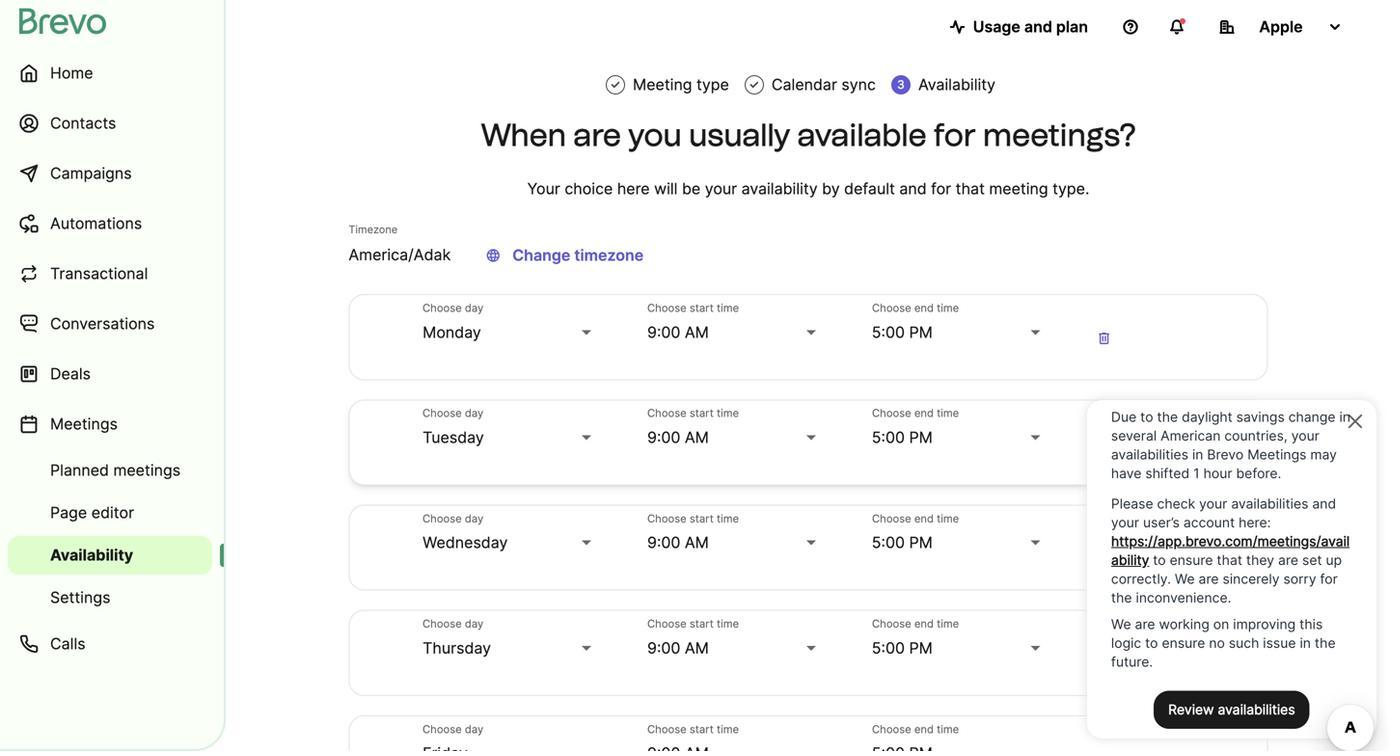 Task type: vqa. For each thing, say whether or not it's contained in the screenshot.
the Lists
no



Task type: describe. For each thing, give the bounding box(es) containing it.
am for tuesday
[[685, 428, 709, 447]]

apple button
[[1204, 8, 1359, 46]]

timezone
[[349, 223, 398, 236]]

5 5:00 pm field from the top
[[872, 743, 1045, 752]]

0 vertical spatial for
[[934, 116, 976, 153]]

campaigns link
[[8, 151, 212, 197]]

5:00 pm field for monday
[[872, 321, 1045, 344]]

automations
[[50, 214, 142, 233]]

your
[[527, 179, 561, 198]]

delete button for tuesday
[[1085, 424, 1124, 462]]

usage and plan button
[[935, 8, 1104, 46]]

delete button for thursday
[[1085, 634, 1124, 673]]

wednesday
[[423, 534, 508, 553]]

and inside button
[[1025, 17, 1053, 36]]

meeting type
[[633, 75, 729, 94]]

page editor link
[[8, 494, 212, 533]]

remove range image for tuesday
[[1093, 432, 1116, 456]]

settings
[[50, 589, 110, 607]]

Wednesday field
[[423, 532, 595, 555]]

contacts link
[[8, 100, 212, 147]]

thursday
[[423, 639, 491, 658]]

9:00 am for tuesday
[[647, 428, 709, 447]]

5:00 pm for thursday
[[872, 639, 933, 658]]

calendar
[[772, 75, 838, 94]]

remove range image for wednesday
[[1093, 538, 1116, 561]]

timezone
[[575, 246, 644, 265]]

editor
[[91, 504, 134, 523]]

calendar sync
[[772, 75, 876, 94]]

check for calendar
[[749, 78, 760, 92]]

left image
[[482, 244, 505, 267]]

remove range image for thursday
[[1093, 643, 1116, 666]]

5:00 for thursday
[[872, 639, 905, 658]]

deals link
[[8, 351, 212, 398]]

delete for monday
[[1097, 329, 1112, 348]]

5:00 for monday
[[872, 323, 905, 342]]

Tuesday field
[[423, 427, 595, 450]]

9:00 am field for wednesday
[[647, 532, 820, 555]]

when are you usually available for meetings?
[[481, 116, 1137, 153]]

meetings link
[[8, 401, 212, 448]]

will
[[654, 179, 678, 198]]

here
[[617, 179, 650, 198]]

you
[[628, 116, 682, 153]]

page
[[50, 504, 87, 523]]

monday
[[423, 323, 481, 342]]

9:00 for thursday
[[647, 639, 681, 658]]

check for meeting
[[610, 78, 621, 92]]

9:00 for monday
[[647, 323, 681, 342]]

settings link
[[8, 579, 212, 618]]

remove range image for monday
[[1093, 327, 1116, 350]]

conversations link
[[8, 301, 212, 347]]

when
[[481, 116, 567, 153]]

am for thursday
[[685, 639, 709, 658]]

Monday field
[[423, 321, 595, 344]]

9:00 am field for thursday
[[647, 637, 820, 660]]

5:00 pm field for thursday
[[872, 637, 1045, 660]]

3 remove range image from the top
[[1093, 748, 1116, 752]]

9:00 for wednesday
[[647, 534, 681, 553]]

delete button for wednesday
[[1085, 529, 1124, 568]]

5:00 for wednesday
[[872, 534, 905, 553]]

conversations
[[50, 315, 155, 333]]

availability
[[742, 179, 818, 198]]

your choice here will be your availability by default and for that meeting type.
[[527, 179, 1090, 198]]

usually
[[689, 116, 791, 153]]

apple
[[1260, 17, 1303, 36]]

home link
[[8, 50, 212, 96]]

pm for thursday
[[909, 639, 933, 658]]

5:00 pm for monday
[[872, 323, 933, 342]]

campaigns
[[50, 164, 132, 183]]

america/adak
[[349, 246, 451, 264]]

no color image
[[749, 78, 760, 92]]

by
[[822, 179, 840, 198]]



Task type: locate. For each thing, give the bounding box(es) containing it.
delete for wednesday
[[1097, 540, 1112, 558]]

2 delete button from the top
[[1085, 424, 1124, 462]]

0 horizontal spatial and
[[900, 179, 927, 198]]

that
[[956, 179, 985, 198]]

choice
[[565, 179, 613, 198]]

5:00 pm
[[872, 323, 933, 342], [872, 428, 933, 447], [872, 534, 933, 553], [872, 639, 933, 658]]

2 remove range image from the top
[[1093, 538, 1116, 561]]

9:00 am for monday
[[647, 323, 709, 342]]

remove range image
[[1093, 432, 1116, 456], [1093, 538, 1116, 561]]

4 9:00 am field from the top
[[647, 637, 820, 660]]

4 5:00 pm from the top
[[872, 639, 933, 658]]

1 9:00 am field from the top
[[647, 321, 820, 344]]

2 5:00 pm field from the top
[[872, 427, 1045, 450]]

5:00 PM field
[[872, 321, 1045, 344], [872, 427, 1045, 450], [872, 532, 1045, 555], [872, 637, 1045, 660], [872, 743, 1045, 752]]

pm for tuesday
[[909, 428, 933, 447]]

1 5:00 from the top
[[872, 323, 905, 342]]

and right the default
[[900, 179, 927, 198]]

am for monday
[[685, 323, 709, 342]]

1 horizontal spatial availability
[[919, 75, 996, 94]]

3 delete button from the top
[[1085, 529, 1124, 568]]

3 delete from the top
[[1097, 540, 1112, 558]]

deals
[[50, 365, 91, 384]]

check
[[610, 78, 621, 92], [749, 78, 760, 92]]

delete for thursday
[[1097, 646, 1112, 664]]

pm
[[909, 323, 933, 342], [909, 428, 933, 447], [909, 534, 933, 553], [909, 639, 933, 658]]

Friday field
[[423, 743, 595, 752]]

planned meetings link
[[8, 452, 212, 490]]

and
[[1025, 17, 1053, 36], [900, 179, 927, 198]]

planned meetings
[[50, 461, 181, 480]]

usage and plan
[[973, 17, 1089, 36]]

pm for monday
[[909, 323, 933, 342]]

4 5:00 pm field from the top
[[872, 637, 1045, 660]]

meetings
[[113, 461, 181, 480]]

meeting
[[989, 179, 1049, 198]]

type.
[[1053, 179, 1090, 198]]

2 9:00 am from the top
[[647, 428, 709, 447]]

plan
[[1057, 17, 1089, 36]]

sync
[[842, 75, 876, 94]]

2 5:00 pm from the top
[[872, 428, 933, 447]]

no color image
[[610, 78, 621, 92]]

for
[[934, 116, 976, 153], [931, 179, 952, 198]]

1 vertical spatial remove range image
[[1093, 538, 1116, 561]]

3
[[898, 78, 905, 92]]

4 am from the top
[[685, 639, 709, 658]]

9:00
[[647, 323, 681, 342], [647, 428, 681, 447], [647, 534, 681, 553], [647, 639, 681, 658]]

1 horizontal spatial check
[[749, 78, 760, 92]]

9:00 am for thursday
[[647, 639, 709, 658]]

for left that
[[931, 179, 952, 198]]

contacts
[[50, 114, 116, 133]]

home
[[50, 64, 93, 83]]

5:00 for tuesday
[[872, 428, 905, 447]]

0 vertical spatial and
[[1025, 17, 1053, 36]]

and left plan
[[1025, 17, 1053, 36]]

1 delete button from the top
[[1085, 318, 1124, 357]]

3 9:00 from the top
[[647, 534, 681, 553]]

your
[[705, 179, 737, 198]]

Thursday field
[[423, 637, 595, 660]]

4 delete button from the top
[[1085, 634, 1124, 673]]

2 pm from the top
[[909, 428, 933, 447]]

2 am from the top
[[685, 428, 709, 447]]

am for wednesday
[[685, 534, 709, 553]]

for up that
[[934, 116, 976, 153]]

planned
[[50, 461, 109, 480]]

9:00 am field for monday
[[647, 321, 820, 344]]

9:00 am for wednesday
[[647, 534, 709, 553]]

5:00 pm for wednesday
[[872, 534, 933, 553]]

1 am from the top
[[685, 323, 709, 342]]

4 pm from the top
[[909, 639, 933, 658]]

2 check from the left
[[749, 78, 760, 92]]

3 am from the top
[[685, 534, 709, 553]]

3 9:00 am field from the top
[[647, 532, 820, 555]]

calls link
[[8, 621, 212, 668]]

change timezone
[[513, 246, 644, 265]]

5:00 pm for tuesday
[[872, 428, 933, 447]]

meetings?
[[983, 116, 1137, 153]]

availability down page editor
[[50, 546, 133, 565]]

pm for wednesday
[[909, 534, 933, 553]]

9:00 am
[[647, 323, 709, 342], [647, 428, 709, 447], [647, 534, 709, 553], [647, 639, 709, 658]]

availability
[[919, 75, 996, 94], [50, 546, 133, 565]]

1 remove range image from the top
[[1093, 327, 1116, 350]]

4 delete from the top
[[1097, 646, 1112, 664]]

2 vertical spatial remove range image
[[1093, 748, 1116, 752]]

meeting
[[633, 75, 692, 94]]

2 9:00 from the top
[[647, 428, 681, 447]]

0 vertical spatial availability
[[919, 75, 996, 94]]

9:00 AM field
[[647, 321, 820, 344], [647, 427, 820, 450], [647, 532, 820, 555], [647, 637, 820, 660], [647, 743, 820, 752]]

0 vertical spatial remove range image
[[1093, 432, 1116, 456]]

meetings
[[50, 415, 118, 434]]

1 pm from the top
[[909, 323, 933, 342]]

0 horizontal spatial check
[[610, 78, 621, 92]]

1 delete from the top
[[1097, 329, 1112, 348]]

1 5:00 pm from the top
[[872, 323, 933, 342]]

available
[[798, 116, 927, 153]]

1 5:00 pm field from the top
[[872, 321, 1045, 344]]

3 5:00 from the top
[[872, 534, 905, 553]]

1 check from the left
[[610, 78, 621, 92]]

9:00 am field for tuesday
[[647, 427, 820, 450]]

delete for tuesday
[[1097, 435, 1112, 453]]

default
[[845, 179, 895, 198]]

language
[[486, 247, 501, 265]]

1 remove range image from the top
[[1093, 432, 1116, 456]]

0 horizontal spatial availability
[[50, 546, 133, 565]]

delete button for monday
[[1085, 318, 1124, 357]]

type
[[697, 75, 729, 94]]

delete button
[[1085, 318, 1124, 357], [1085, 424, 1124, 462], [1085, 529, 1124, 568], [1085, 634, 1124, 673]]

4 9:00 am from the top
[[647, 639, 709, 658]]

transactional
[[50, 264, 148, 283]]

1 vertical spatial availability
[[50, 546, 133, 565]]

check right type
[[749, 78, 760, 92]]

5:00 pm field for tuesday
[[872, 427, 1045, 450]]

2 5:00 from the top
[[872, 428, 905, 447]]

0 vertical spatial remove range image
[[1093, 327, 1116, 350]]

automations link
[[8, 201, 212, 247]]

are
[[574, 116, 621, 153]]

2 9:00 am field from the top
[[647, 427, 820, 450]]

3 9:00 am from the top
[[647, 534, 709, 553]]

2 delete from the top
[[1097, 435, 1112, 453]]

delete
[[1097, 329, 1112, 348], [1097, 435, 1112, 453], [1097, 540, 1112, 558], [1097, 646, 1112, 664]]

transactional link
[[8, 251, 212, 297]]

am
[[685, 323, 709, 342], [685, 428, 709, 447], [685, 534, 709, 553], [685, 639, 709, 658]]

be
[[682, 179, 701, 198]]

tuesday
[[423, 428, 484, 447]]

5:00 pm field for wednesday
[[872, 532, 1045, 555]]

4 9:00 from the top
[[647, 639, 681, 658]]

1 vertical spatial remove range image
[[1093, 643, 1116, 666]]

1 9:00 am from the top
[[647, 323, 709, 342]]

calls
[[50, 635, 86, 654]]

1 9:00 from the top
[[647, 323, 681, 342]]

3 5:00 pm from the top
[[872, 534, 933, 553]]

remove range image
[[1093, 327, 1116, 350], [1093, 643, 1116, 666], [1093, 748, 1116, 752]]

availability link
[[8, 537, 212, 575]]

2 remove range image from the top
[[1093, 643, 1116, 666]]

9:00 for tuesday
[[647, 428, 681, 447]]

5:00
[[872, 323, 905, 342], [872, 428, 905, 447], [872, 534, 905, 553], [872, 639, 905, 658]]

5 9:00 am field from the top
[[647, 743, 820, 752]]

3 5:00 pm field from the top
[[872, 532, 1045, 555]]

availability right 3 at the top of page
[[919, 75, 996, 94]]

1 vertical spatial and
[[900, 179, 927, 198]]

usage
[[973, 17, 1021, 36]]

page editor
[[50, 504, 134, 523]]

3 pm from the top
[[909, 534, 933, 553]]

check left meeting
[[610, 78, 621, 92]]

1 horizontal spatial and
[[1025, 17, 1053, 36]]

1 vertical spatial for
[[931, 179, 952, 198]]

change
[[513, 246, 571, 265]]

4 5:00 from the top
[[872, 639, 905, 658]]



